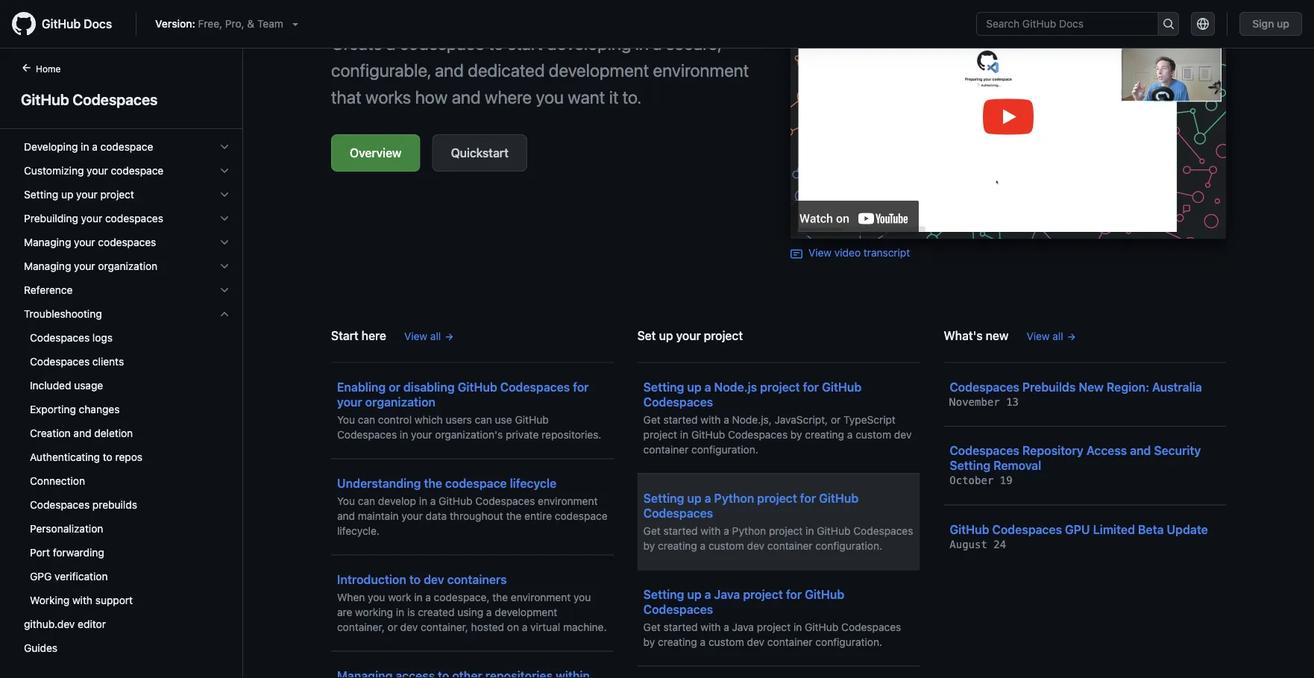Task type: locate. For each thing, give the bounding box(es) containing it.
view all link
[[404, 328, 454, 344], [1027, 328, 1077, 344]]

custom for setting up a python project for github codespaces
[[709, 539, 744, 552]]

sc 9kayk9 0 image inside developing in a codespace dropdown button
[[219, 141, 230, 153]]

sc 9kayk9 0 image for managing your codespaces
[[219, 236, 230, 248]]

home link
[[15, 62, 85, 77]]

dev inside setting up a java project for github codespaces get started with a java project in github codespaces by creating a custom dev container configuration.
[[747, 636, 765, 648]]

up inside setting up a java project for github codespaces get started with a java project in github codespaces by creating a custom dev container configuration.
[[687, 587, 702, 601]]

new
[[1079, 380, 1104, 394]]

set
[[638, 328, 656, 342]]

the
[[424, 476, 442, 490], [506, 509, 522, 522], [493, 591, 508, 603]]

by for setting up a java project for github codespaces
[[644, 636, 655, 648]]

codespace right entire
[[555, 509, 608, 522]]

0 vertical spatial development
[[549, 60, 649, 81]]

with inside setting up a java project for github codespaces get started with a java project in github codespaces by creating a custom dev container configuration.
[[701, 621, 721, 633]]

view all link for what's new
[[1027, 328, 1077, 344]]

personalization
[[30, 523, 103, 535]]

2 horizontal spatial view
[[1027, 330, 1050, 342]]

customizing your codespace
[[24, 164, 164, 177]]

container for setting up a java project for github codespaces
[[768, 636, 813, 648]]

sc 9kayk9 0 image for organization
[[219, 260, 230, 272]]

sc 9kayk9 0 image for codespace
[[219, 165, 230, 177]]

and up authenticating to repos
[[73, 427, 91, 439]]

authenticating
[[30, 451, 100, 463]]

your down develop
[[402, 509, 423, 522]]

custom inside setting up a python project for github codespaces get started with a python project in github codespaces by creating a custom dev container configuration.
[[709, 539, 744, 552]]

container, down working
[[337, 621, 385, 633]]

sc 9kayk9 0 image inside managing your codespaces dropdown button
[[219, 236, 230, 248]]

for inside setting up a python project for github codespaces get started with a python project in github codespaces by creating a custom dev container configuration.
[[800, 491, 816, 505]]

setting for node.js
[[644, 380, 684, 394]]

forwarding
[[53, 546, 104, 559]]

sc 9kayk9 0 image inside reference dropdown button
[[219, 284, 230, 296]]

container inside setting up a python project for github codespaces get started with a python project in github codespaces by creating a custom dev container configuration.
[[768, 539, 813, 552]]

view all
[[404, 330, 441, 342], [1027, 330, 1064, 342]]

setting for python
[[644, 491, 684, 505]]

here
[[362, 328, 386, 342]]

to up "dedicated"
[[489, 33, 504, 54]]

and up lifecycle.
[[337, 509, 355, 522]]

creating inside setting up a python project for github codespaces get started with a python project in github codespaces by creating a custom dev container configuration.
[[658, 539, 697, 552]]

setting up a node.js project for github codespaces get started with a node.js, javascript, or typescript project in github codespaces by creating a custom dev container configuration.
[[644, 380, 912, 455]]

codespaces
[[105, 212, 163, 225], [98, 236, 156, 248]]

to left repos
[[103, 451, 112, 463]]

your
[[87, 164, 108, 177], [76, 188, 97, 201], [81, 212, 102, 225], [74, 236, 95, 248], [74, 260, 95, 272], [676, 328, 701, 342], [337, 395, 362, 409], [411, 428, 432, 440], [402, 509, 423, 522]]

configuration. inside setting up a python project for github codespaces get started with a python project in github codespaces by creating a custom dev container configuration.
[[816, 539, 882, 552]]

creating inside setting up a java project for github codespaces get started with a java project in github codespaces by creating a custom dev container configuration.
[[658, 636, 697, 648]]

1 vertical spatial get
[[644, 524, 661, 537]]

0 horizontal spatial to
[[103, 451, 112, 463]]

2 vertical spatial custom
[[709, 636, 744, 648]]

0 vertical spatial organization
[[98, 260, 158, 272]]

using
[[457, 606, 483, 618]]

2 vertical spatial or
[[388, 621, 398, 633]]

included usage link
[[18, 374, 236, 398]]

and right how
[[452, 87, 481, 107]]

sc 9kayk9 0 image inside the managing your organization dropdown button
[[219, 260, 230, 272]]

up for setting up your project
[[61, 188, 73, 201]]

all for new
[[1053, 330, 1064, 342]]

1 all from the left
[[430, 330, 441, 342]]

australia
[[1152, 380, 1202, 394]]

0 horizontal spatial view all link
[[404, 328, 454, 344]]

1 vertical spatial python
[[732, 524, 766, 537]]

1 horizontal spatial container,
[[421, 621, 468, 633]]

docs
[[84, 17, 112, 31]]

1 vertical spatial or
[[831, 413, 841, 426]]

sign up link
[[1240, 12, 1302, 36]]

1 view all from the left
[[404, 330, 441, 342]]

configurable,
[[331, 60, 431, 81]]

started for setting up a python project for github codespaces
[[664, 524, 698, 537]]

setting inside dropdown button
[[24, 188, 58, 201]]

working
[[355, 606, 393, 618]]

security
[[1154, 443, 1201, 458]]

you left want
[[536, 87, 564, 107]]

2 view all from the left
[[1027, 330, 1064, 342]]

codespaces prebuilds new region: australia november 13
[[950, 380, 1202, 408]]

codespace up how
[[400, 33, 485, 54]]

environment for containers
[[511, 591, 571, 603]]

4 sc 9kayk9 0 image from the top
[[219, 260, 230, 272]]

sc 9kayk9 0 image
[[219, 213, 230, 225], [219, 236, 230, 248]]

1 vertical spatial custom
[[709, 539, 744, 552]]

organization up control
[[365, 395, 436, 409]]

and inside codespaces repository access and security setting removal october 19
[[1130, 443, 1151, 458]]

0 vertical spatial configuration.
[[692, 443, 758, 455]]

0 horizontal spatial view all
[[404, 330, 441, 342]]

your up managing your organization
[[74, 236, 95, 248]]

1 horizontal spatial view all
[[1027, 330, 1064, 342]]

2 troubleshooting element from the top
[[12, 326, 242, 612]]

limited
[[1093, 522, 1135, 536]]

github codespaces link
[[18, 88, 225, 110]]

can left control
[[358, 413, 375, 426]]

view right link icon
[[809, 247, 832, 259]]

1 vertical spatial organization
[[365, 395, 436, 409]]

environment inside introduction to dev containers when you work in a codespace, the environment you are working in is created using a development container, or dev container, hosted on a virtual machine.
[[511, 591, 571, 603]]

for inside enabling or disabling github codespaces for your organization you can control which users can use github codespaces in your organization's private repositories.
[[573, 380, 589, 394]]

1 vertical spatial you
[[337, 495, 355, 507]]

1 vertical spatial configuration.
[[816, 539, 882, 552]]

started for setting up a node.js project for github codespaces
[[664, 413, 698, 426]]

6 sc 9kayk9 0 image from the top
[[219, 308, 230, 320]]

a inside dropdown button
[[92, 141, 98, 153]]

sc 9kayk9 0 image inside setting up your project dropdown button
[[219, 189, 230, 201]]

github.dev
[[24, 618, 75, 630]]

started
[[62, 117, 97, 129], [664, 413, 698, 426], [664, 524, 698, 537], [664, 621, 698, 633]]

by inside setting up a python project for github codespaces get started with a python project in github codespaces by creating a custom dev container configuration.
[[644, 539, 655, 552]]

2 vertical spatial by
[[644, 636, 655, 648]]

all up 'disabling'
[[430, 330, 441, 342]]

creation and deletion link
[[18, 421, 236, 445]]

up inside setting up a python project for github codespaces get started with a python project in github codespaces by creating a custom dev container configuration.
[[687, 491, 702, 505]]

setting inside setting up a python project for github codespaces get started with a python project in github codespaces by creating a custom dev container configuration.
[[644, 491, 684, 505]]

2 vertical spatial container
[[768, 636, 813, 648]]

sc 9kayk9 0 image
[[219, 141, 230, 153], [219, 165, 230, 177], [219, 189, 230, 201], [219, 260, 230, 272], [219, 284, 230, 296], [219, 308, 230, 320]]

the up data
[[424, 476, 442, 490]]

codespace inside create a codespace to start developing in a secure, configurable, and dedicated development environment that works how and where you want it to.
[[400, 33, 485, 54]]

quickstart link
[[432, 134, 527, 172]]

your down managing your codespaces
[[74, 260, 95, 272]]

0 vertical spatial environment
[[653, 60, 749, 81]]

5 sc 9kayk9 0 image from the top
[[219, 284, 230, 296]]

reference
[[24, 284, 73, 296]]

develop
[[378, 495, 416, 507]]

1 vertical spatial environment
[[538, 495, 598, 507]]

project inside dropdown button
[[100, 188, 134, 201]]

codespace down getting started dropdown button
[[100, 141, 153, 153]]

for inside setting up a node.js project for github codespaces get started with a node.js, javascript, or typescript project in github codespaces by creating a custom dev container configuration.
[[803, 380, 819, 394]]

sc 9kayk9 0 image inside prebuilding your codespaces dropdown button
[[219, 213, 230, 225]]

up inside setting up a node.js project for github codespaces get started with a node.js, javascript, or typescript project in github codespaces by creating a custom dev container configuration.
[[687, 380, 702, 394]]

creating for setting up a python project for github codespaces
[[658, 539, 697, 552]]

get inside setting up a node.js project for github codespaces get started with a node.js, javascript, or typescript project in github codespaces by creating a custom dev container configuration.
[[644, 413, 661, 426]]

environment down secure,
[[653, 60, 749, 81]]

how
[[415, 87, 448, 107]]

2 vertical spatial to
[[409, 572, 421, 586]]

codespace up the throughout
[[445, 476, 507, 490]]

you up machine. on the bottom left
[[574, 591, 591, 603]]

you inside understanding the codespace lifecycle you can develop in a github codespaces environment and maintain your data throughout the entire codespace lifecycle.
[[337, 495, 355, 507]]

1 you from the top
[[337, 413, 355, 426]]

lifecycle.
[[337, 524, 380, 537]]

up inside setting up your project dropdown button
[[61, 188, 73, 201]]

the down containers
[[493, 591, 508, 603]]

prebuilding
[[24, 212, 78, 225]]

container, down created
[[421, 621, 468, 633]]

codespaces inside "link"
[[73, 90, 158, 108]]

can
[[358, 413, 375, 426], [475, 413, 492, 426], [358, 495, 375, 507]]

organization down managing your codespaces dropdown button
[[98, 260, 158, 272]]

guides
[[24, 642, 58, 654]]

november
[[950, 396, 1000, 408]]

codespaces clients link
[[18, 350, 236, 374]]

2 you from the top
[[337, 495, 355, 507]]

2 vertical spatial configuration.
[[816, 636, 882, 648]]

transcript
[[864, 247, 910, 259]]

developing in a codespace button
[[18, 135, 236, 159]]

or left typescript
[[831, 413, 841, 426]]

github inside "link"
[[21, 90, 69, 108]]

hosted
[[471, 621, 504, 633]]

works
[[366, 87, 411, 107]]

2 vertical spatial creating
[[658, 636, 697, 648]]

managing your codespaces button
[[18, 230, 236, 254]]

2 all from the left
[[1053, 330, 1064, 342]]

managing for managing your organization
[[24, 260, 71, 272]]

can up maintain
[[358, 495, 375, 507]]

configuration.
[[692, 443, 758, 455], [816, 539, 882, 552], [816, 636, 882, 648]]

0 horizontal spatial organization
[[98, 260, 158, 272]]

troubleshooting button
[[18, 302, 236, 326]]

container inside setting up a java project for github codespaces get started with a java project in github codespaces by creating a custom dev container configuration.
[[768, 636, 813, 648]]

codespace
[[400, 33, 485, 54], [100, 141, 153, 153], [111, 164, 164, 177], [445, 476, 507, 490], [555, 509, 608, 522]]

troubleshooting element containing troubleshooting
[[12, 302, 242, 612]]

view all right here
[[404, 330, 441, 342]]

managing down prebuilding
[[24, 236, 71, 248]]

1 vertical spatial managing
[[24, 260, 71, 272]]

by inside setting up a java project for github codespaces get started with a java project in github codespaces by creating a custom dev container configuration.
[[644, 636, 655, 648]]

all up prebuilds
[[1053, 330, 1064, 342]]

you up lifecycle.
[[337, 495, 355, 507]]

development down the developing
[[549, 60, 649, 81]]

0 vertical spatial custom
[[856, 428, 891, 440]]

setting inside setting up a node.js project for github codespaces get started with a node.js, javascript, or typescript project in github codespaces by creating a custom dev container configuration.
[[644, 380, 684, 394]]

2 managing from the top
[[24, 260, 71, 272]]

19
[[1000, 474, 1013, 487]]

0 vertical spatial you
[[337, 413, 355, 426]]

creating
[[805, 428, 844, 440], [658, 539, 697, 552], [658, 636, 697, 648]]

1 sc 9kayk9 0 image from the top
[[219, 213, 230, 225]]

codespaces down prebuilding your codespaces dropdown button
[[98, 236, 156, 248]]

new
[[986, 328, 1009, 342]]

2 sc 9kayk9 0 image from the top
[[219, 236, 230, 248]]

view all link up prebuilds
[[1027, 328, 1077, 344]]

environment inside understanding the codespace lifecycle you can develop in a github codespaces environment and maintain your data throughout the entire codespace lifecycle.
[[538, 495, 598, 507]]

started inside setting up a python project for github codespaces get started with a python project in github codespaces by creating a custom dev container configuration.
[[664, 524, 698, 537]]

set up your project
[[638, 328, 743, 342]]

gpu
[[1065, 522, 1090, 536]]

with inside setting up a node.js project for github codespaces get started with a node.js, javascript, or typescript project in github codespaces by creating a custom dev container configuration.
[[701, 413, 721, 426]]

codespaces down setting up your project dropdown button
[[105, 212, 163, 225]]

1 horizontal spatial all
[[1053, 330, 1064, 342]]

view right here
[[404, 330, 428, 342]]

on
[[507, 621, 519, 633]]

november 13 element
[[950, 396, 1019, 408]]

0 vertical spatial get
[[644, 413, 661, 426]]

get inside setting up a java project for github codespaces get started with a java project in github codespaces by creating a custom dev container configuration.
[[644, 621, 661, 633]]

logs
[[92, 332, 113, 344]]

authenticating to repos
[[30, 451, 143, 463]]

2 get from the top
[[644, 524, 661, 537]]

0 horizontal spatial container,
[[337, 621, 385, 633]]

sign
[[1253, 18, 1274, 30]]

personalization link
[[18, 517, 236, 541]]

1 vertical spatial development
[[495, 606, 557, 618]]

is
[[407, 606, 415, 618]]

2 vertical spatial get
[[644, 621, 661, 633]]

setting
[[24, 188, 58, 201], [644, 380, 684, 394], [950, 458, 991, 473], [644, 491, 684, 505], [644, 587, 684, 601]]

sc 9kayk9 0 image for your
[[219, 189, 230, 201]]

0 vertical spatial or
[[389, 380, 401, 394]]

2 view all link from the left
[[1027, 328, 1077, 344]]

up for setting up a python project for github codespaces get started with a python project in github codespaces by creating a custom dev container configuration.
[[687, 491, 702, 505]]

0 vertical spatial python
[[714, 491, 754, 505]]

environment up entire
[[538, 495, 598, 507]]

1 vertical spatial creating
[[658, 539, 697, 552]]

exporting changes link
[[18, 398, 236, 421]]

or
[[389, 380, 401, 394], [831, 413, 841, 426], [388, 621, 398, 633]]

view right new
[[1027, 330, 1050, 342]]

with inside setting up a python project for github codespaces get started with a python project in github codespaces by creating a custom dev container configuration.
[[701, 524, 721, 537]]

1 view all link from the left
[[404, 328, 454, 344]]

1 vertical spatial container
[[768, 539, 813, 552]]

None search field
[[977, 12, 1180, 36]]

configuration. inside setting up a java project for github codespaces get started with a java project in github codespaces by creating a custom dev container configuration.
[[816, 636, 882, 648]]

custom inside setting up a java project for github codespaces get started with a java project in github codespaces by creating a custom dev container configuration.
[[709, 636, 744, 648]]

you up working
[[368, 591, 385, 603]]

with for setting up a python project for github codespaces
[[701, 524, 721, 537]]

access
[[1087, 443, 1127, 458]]

managing up reference
[[24, 260, 71, 272]]

0 horizontal spatial view
[[404, 330, 428, 342]]

1 vertical spatial java
[[732, 621, 754, 633]]

0 horizontal spatial all
[[430, 330, 441, 342]]

to up "work"
[[409, 572, 421, 586]]

in inside dropdown button
[[81, 141, 89, 153]]

get for setting up a python project for github codespaces
[[644, 524, 661, 537]]

users
[[446, 413, 472, 426]]

get for setting up a java project for github codespaces
[[644, 621, 661, 633]]

configuration. inside setting up a node.js project for github codespaces get started with a node.js, javascript, or typescript project in github codespaces by creating a custom dev container configuration.
[[692, 443, 758, 455]]

your down "which" at the bottom of the page
[[411, 428, 432, 440]]

sc 9kayk9 0 image inside "customizing your codespace" dropdown button
[[219, 165, 230, 177]]

1 vertical spatial codespaces
[[98, 236, 156, 248]]

1 horizontal spatial to
[[409, 572, 421, 586]]

0 vertical spatial managing
[[24, 236, 71, 248]]

or down working
[[388, 621, 398, 633]]

organization inside dropdown button
[[98, 260, 158, 272]]

started inside setting up a node.js project for github codespaces get started with a node.js, javascript, or typescript project in github codespaces by creating a custom dev container configuration.
[[664, 413, 698, 426]]

1 vertical spatial by
[[644, 539, 655, 552]]

or up control
[[389, 380, 401, 394]]

1 horizontal spatial view all link
[[1027, 328, 1077, 344]]

sc 9kayk9 0 image for a
[[219, 141, 230, 153]]

for inside setting up a java project for github codespaces get started with a java project in github codespaces by creating a custom dev container configuration.
[[786, 587, 802, 601]]

codespaces prebuilds
[[30, 499, 137, 511]]

and right access
[[1130, 443, 1151, 458]]

a
[[386, 33, 396, 54], [653, 33, 662, 54], [92, 141, 98, 153], [705, 380, 711, 394], [724, 413, 729, 426], [847, 428, 853, 440], [705, 491, 711, 505], [430, 495, 436, 507], [724, 524, 729, 537], [700, 539, 706, 552], [705, 587, 711, 601], [425, 591, 431, 603], [486, 606, 492, 618], [522, 621, 528, 633], [724, 621, 729, 633], [700, 636, 706, 648]]

1 troubleshooting element from the top
[[12, 302, 242, 612]]

up inside sign up link
[[1277, 18, 1290, 30]]

1 vertical spatial sc 9kayk9 0 image
[[219, 236, 230, 248]]

troubleshooting element
[[12, 302, 242, 612], [12, 326, 242, 612]]

3 get from the top
[[644, 621, 661, 633]]

in inside setting up a python project for github codespaces get started with a python project in github codespaces by creating a custom dev container configuration.
[[806, 524, 814, 537]]

to inside introduction to dev containers when you work in a codespace, the environment you are working in is created using a development container, or dev container, hosted on a virtual machine.
[[409, 572, 421, 586]]

1 horizontal spatial organization
[[365, 395, 436, 409]]

python
[[714, 491, 754, 505], [732, 524, 766, 537]]

1 managing from the top
[[24, 236, 71, 248]]

for
[[573, 380, 589, 394], [803, 380, 819, 394], [800, 491, 816, 505], [786, 587, 802, 601]]

codespace down developing in a codespace dropdown button
[[111, 164, 164, 177]]

development up on
[[495, 606, 557, 618]]

2 sc 9kayk9 0 image from the top
[[219, 165, 230, 177]]

0 vertical spatial to
[[489, 33, 504, 54]]

codespaces inside codespaces repository access and security setting removal october 19
[[950, 443, 1020, 458]]

0 vertical spatial creating
[[805, 428, 844, 440]]

you down the enabling
[[337, 413, 355, 426]]

exporting
[[30, 403, 76, 415]]

0 vertical spatial by
[[791, 428, 802, 440]]

your up prebuilding your codespaces
[[76, 188, 97, 201]]

2 vertical spatial environment
[[511, 591, 571, 603]]

repository
[[1023, 443, 1084, 458]]

13
[[1006, 396, 1019, 408]]

2 vertical spatial the
[[493, 591, 508, 603]]

codespace for create
[[400, 33, 485, 54]]

work
[[388, 591, 411, 603]]

codespaces
[[73, 90, 158, 108], [30, 332, 90, 344], [30, 355, 90, 368], [500, 380, 570, 394], [950, 380, 1020, 394], [644, 395, 713, 409], [337, 428, 397, 440], [728, 428, 788, 440], [950, 443, 1020, 458], [475, 495, 535, 507], [30, 499, 90, 511], [644, 506, 713, 520], [992, 522, 1062, 536], [854, 524, 913, 537], [644, 602, 713, 616], [842, 621, 901, 633]]

1 vertical spatial the
[[506, 509, 522, 522]]

3 sc 9kayk9 0 image from the top
[[219, 189, 230, 201]]

with for setting up a java project for github codespaces
[[701, 621, 721, 633]]

github inside the "github codespaces gpu limited beta update august 24"
[[950, 522, 989, 536]]

0 vertical spatial container
[[644, 443, 689, 455]]

creation and deletion
[[30, 427, 133, 439]]

codespaces for managing your codespaces
[[98, 236, 156, 248]]

by for setting up a python project for github codespaces
[[644, 539, 655, 552]]

view all link up 'disabling'
[[404, 328, 454, 344]]

project
[[100, 188, 134, 201], [704, 328, 743, 342], [760, 380, 800, 394], [644, 428, 677, 440], [757, 491, 797, 505], [769, 524, 803, 537], [743, 587, 783, 601], [757, 621, 791, 633]]

2 container, from the left
[[421, 621, 468, 633]]

2 horizontal spatial to
[[489, 33, 504, 54]]

up for setting up a node.js project for github codespaces get started with a node.js, javascript, or typescript project in github codespaces by creating a custom dev container configuration.
[[687, 380, 702, 394]]

1 horizontal spatial you
[[536, 87, 564, 107]]

customizing
[[24, 164, 84, 177]]

setting inside setting up a java project for github codespaces get started with a java project in github codespaces by creating a custom dev container configuration.
[[644, 587, 684, 601]]

the left entire
[[506, 509, 522, 522]]

to for introduction
[[409, 572, 421, 586]]

get inside setting up a python project for github codespaces get started with a python project in github codespaces by creating a custom dev container configuration.
[[644, 524, 661, 537]]

codespace for customizing
[[111, 164, 164, 177]]

environment up virtual
[[511, 591, 571, 603]]

view all right new
[[1027, 330, 1064, 342]]

get
[[644, 413, 661, 426], [644, 524, 661, 537], [644, 621, 661, 633]]

github.dev editor
[[24, 618, 106, 630]]

1 horizontal spatial view
[[809, 247, 832, 259]]

started inside setting up a java project for github codespaces get started with a java project in github codespaces by creating a custom dev container configuration.
[[664, 621, 698, 633]]

0 vertical spatial codespaces
[[105, 212, 163, 225]]

to inside github codespaces element
[[103, 451, 112, 463]]

started for setting up a java project for github codespaces
[[664, 621, 698, 633]]

1 sc 9kayk9 0 image from the top
[[219, 141, 230, 153]]

can inside understanding the codespace lifecycle you can develop in a github codespaces environment and maintain your data throughout the entire codespace lifecycle.
[[358, 495, 375, 507]]

overview link
[[331, 134, 420, 172]]

0 vertical spatial sc 9kayk9 0 image
[[219, 213, 230, 225]]

create
[[331, 33, 382, 54]]

1 vertical spatial to
[[103, 451, 112, 463]]

1 get from the top
[[644, 413, 661, 426]]

organization inside enabling or disabling github codespaces for your organization you can control which users can use github codespaces in your organization's private repositories.
[[365, 395, 436, 409]]



Task type: vqa. For each thing, say whether or not it's contained in the screenshot.


Task type: describe. For each thing, give the bounding box(es) containing it.
container for setting up a python project for github codespaces
[[768, 539, 813, 552]]

started inside dropdown button
[[62, 117, 97, 129]]

your inside understanding the codespace lifecycle you can develop in a github codespaces environment and maintain your data throughout the entire codespace lifecycle.
[[402, 509, 423, 522]]

port
[[30, 546, 50, 559]]

sc 9kayk9 0 image for prebuilding your codespaces
[[219, 213, 230, 225]]

region:
[[1107, 380, 1150, 394]]

Search GitHub Docs search field
[[977, 13, 1158, 35]]

video
[[835, 247, 861, 259]]

view for enabling or disabling github codespaces for your organization
[[404, 330, 428, 342]]

in inside setting up a node.js project for github codespaces get started with a node.js, javascript, or typescript project in github codespaces by creating a custom dev container configuration.
[[680, 428, 689, 440]]

up for set up your project
[[659, 328, 673, 342]]

which
[[415, 413, 443, 426]]

data
[[426, 509, 447, 522]]

codespaces inside understanding the codespace lifecycle you can develop in a github codespaces environment and maintain your data throughout the entire codespace lifecycle.
[[475, 495, 535, 507]]

to for authenticating
[[103, 451, 112, 463]]

github codespaces element
[[0, 60, 243, 677]]

entire
[[524, 509, 552, 522]]

with for setting up a node.js project for github codespaces
[[701, 413, 721, 426]]

home
[[36, 63, 61, 74]]

reference button
[[18, 278, 236, 302]]

view for codespaces prebuilds new region: australia
[[1027, 330, 1050, 342]]

start
[[331, 328, 359, 342]]

dev inside setting up a python project for github codespaces get started with a python project in github codespaces by creating a custom dev container configuration.
[[747, 539, 765, 552]]

0 vertical spatial the
[[424, 476, 442, 490]]

in inside setting up a java project for github codespaces get started with a java project in github codespaces by creating a custom dev container configuration.
[[794, 621, 802, 633]]

troubleshooting
[[24, 308, 102, 320]]

included usage
[[30, 379, 103, 392]]

codespace for understanding
[[445, 476, 507, 490]]

setting up your project
[[24, 188, 134, 201]]

removal
[[994, 458, 1042, 473]]

prebuilds
[[92, 499, 137, 511]]

for for setting up a java project for github codespaces
[[786, 587, 802, 601]]

overview
[[350, 146, 402, 160]]

configuration. for setting up a python project for github codespaces
[[816, 539, 882, 552]]

for for enabling or disabling github codespaces for your organization
[[573, 380, 589, 394]]

team
[[257, 18, 283, 30]]

and up how
[[435, 60, 464, 81]]

quickstart
[[451, 146, 509, 160]]

custom for setting up a java project for github codespaces
[[709, 636, 744, 648]]

are
[[337, 606, 352, 618]]

view all for start here
[[404, 330, 441, 342]]

codespaces clients
[[30, 355, 124, 368]]

codespaces logs link
[[18, 326, 236, 350]]

working with support
[[30, 594, 133, 606]]

link image
[[791, 248, 803, 260]]

throughout
[[450, 509, 503, 522]]

setting inside codespaces repository access and security setting removal october 19
[[950, 458, 991, 473]]

view video transcript link
[[791, 247, 910, 260]]

or inside introduction to dev containers when you work in a codespace, the environment you are working in is created using a development container, or dev container, hosted on a virtual machine.
[[388, 621, 398, 633]]

managing your organization
[[24, 260, 158, 272]]

august 24 element
[[950, 538, 1006, 551]]

dev inside setting up a node.js project for github codespaces get started with a node.js, javascript, or typescript project in github codespaces by creating a custom dev container configuration.
[[894, 428, 912, 440]]

managing for managing your codespaces
[[24, 236, 71, 248]]

your down developing in a codespace on the top
[[87, 164, 108, 177]]

when
[[337, 591, 365, 603]]

you inside create a codespace to start developing in a secure, configurable, and dedicated development environment that works how and where you want it to.
[[536, 87, 564, 107]]

environment inside create a codespace to start developing in a secure, configurable, and dedicated development environment that works how and where you want it to.
[[653, 60, 749, 81]]

codespace,
[[434, 591, 490, 603]]

you inside enabling or disabling github codespaces for your organization you can control which users can use github codespaces in your organization's private repositories.
[[337, 413, 355, 426]]

containers
[[447, 572, 507, 586]]

github codespaces gpu limited beta update august 24
[[950, 522, 1208, 551]]

development inside create a codespace to start developing in a secure, configurable, and dedicated development environment that works how and where you want it to.
[[549, 60, 649, 81]]

setting up your project button
[[18, 183, 236, 207]]

your down the enabling
[[337, 395, 362, 409]]

the inside introduction to dev containers when you work in a codespace, the environment you are working in is created using a development container, or dev container, hosted on a virtual machine.
[[493, 591, 508, 603]]

maintain
[[358, 509, 399, 522]]

24
[[994, 538, 1006, 551]]

start here
[[331, 328, 386, 342]]

in inside create a codespace to start developing in a secure, configurable, and dedicated development environment that works how and where you want it to.
[[635, 33, 649, 54]]

exporting changes
[[30, 403, 120, 415]]

free,
[[198, 18, 222, 30]]

port forwarding link
[[18, 541, 236, 565]]

update
[[1167, 522, 1208, 536]]

created
[[418, 606, 455, 618]]

configuration. for setting up a java project for github codespaces
[[816, 636, 882, 648]]

port forwarding
[[30, 546, 104, 559]]

version: free, pro, & team
[[155, 18, 283, 30]]

verification
[[55, 570, 108, 583]]

with inside troubleshooting "element"
[[72, 594, 92, 606]]

can left use
[[475, 413, 492, 426]]

0 horizontal spatial you
[[368, 591, 385, 603]]

control
[[378, 413, 412, 426]]

codespaces for prebuilding your codespaces
[[105, 212, 163, 225]]

environment for lifecycle
[[538, 495, 598, 507]]

repos
[[115, 451, 143, 463]]

getting started button
[[18, 111, 236, 135]]

setting up a python project for github codespaces get started with a python project in github codespaces by creating a custom dev container configuration.
[[644, 491, 913, 552]]

guides link
[[18, 636, 236, 660]]

codespaces logs
[[30, 332, 113, 344]]

search image
[[1163, 18, 1175, 30]]

custom inside setting up a node.js project for github codespaces get started with a node.js, javascript, or typescript project in github codespaces by creating a custom dev container configuration.
[[856, 428, 891, 440]]

lifecycle
[[510, 476, 557, 490]]

secure,
[[666, 33, 721, 54]]

codespaces inside the "github codespaces gpu limited beta update august 24"
[[992, 522, 1062, 536]]

setting for java
[[644, 587, 684, 601]]

developing
[[24, 141, 78, 153]]

all for disabling
[[430, 330, 441, 342]]

select language: current language is english image
[[1197, 18, 1209, 30]]

up for sign up
[[1277, 18, 1290, 30]]

working
[[30, 594, 70, 606]]

version:
[[155, 18, 195, 30]]

codespaces repository access and security setting removal october 19
[[950, 443, 1201, 487]]

view video transcript
[[809, 247, 910, 259]]

sign up
[[1253, 18, 1290, 30]]

and inside understanding the codespace lifecycle you can develop in a github codespaces environment and maintain your data throughout the entire codespace lifecycle.
[[337, 509, 355, 522]]

developing in a codespace
[[24, 141, 153, 153]]

creating for setting up a java project for github codespaces
[[658, 636, 697, 648]]

organization's
[[435, 428, 503, 440]]

or inside setting up a node.js project for github codespaces get started with a node.js, javascript, or typescript project in github codespaces by creating a custom dev container configuration.
[[831, 413, 841, 426]]

dedicated
[[468, 60, 545, 81]]

development inside introduction to dev containers when you work in a codespace, the environment you are working in is created using a development container, or dev container, hosted on a virtual machine.
[[495, 606, 557, 618]]

getting
[[24, 117, 59, 129]]

a inside understanding the codespace lifecycle you can develop in a github codespaces environment and maintain your data throughout the entire codespace lifecycle.
[[430, 495, 436, 507]]

triangle down image
[[289, 18, 301, 30]]

october 19 element
[[950, 474, 1013, 487]]

codespaces inside codespaces prebuilds new region: australia november 13
[[950, 380, 1020, 394]]

creating inside setting up a node.js project for github codespaces get started with a node.js, javascript, or typescript project in github codespaces by creating a custom dev container configuration.
[[805, 428, 844, 440]]

your up managing your codespaces
[[81, 212, 102, 225]]

introduction
[[337, 572, 406, 586]]

prebuilding your codespaces button
[[18, 207, 236, 230]]

2 horizontal spatial you
[[574, 591, 591, 603]]

getting started
[[24, 117, 97, 129]]

troubleshooting element containing codespaces logs
[[12, 326, 242, 612]]

your right set
[[676, 328, 701, 342]]

1 container, from the left
[[337, 621, 385, 633]]

in inside enabling or disabling github codespaces for your organization you can control which users can use github codespaces in your organization's private repositories.
[[400, 428, 408, 440]]

and inside 'link'
[[73, 427, 91, 439]]

for for setting up a node.js project for github codespaces
[[803, 380, 819, 394]]

virtual
[[531, 621, 560, 633]]

view all for what's new
[[1027, 330, 1064, 342]]

use
[[495, 413, 512, 426]]

github.dev editor link
[[18, 612, 236, 636]]

or inside enabling or disabling github codespaces for your organization you can control which users can use github codespaces in your organization's private repositories.
[[389, 380, 401, 394]]

in inside understanding the codespace lifecycle you can develop in a github codespaces environment and maintain your data throughout the entire codespace lifecycle.
[[419, 495, 427, 507]]

github inside understanding the codespace lifecycle you can develop in a github codespaces environment and maintain your data throughout the entire codespace lifecycle.
[[439, 495, 473, 507]]

by inside setting up a node.js project for github codespaces get started with a node.js, javascript, or typescript project in github codespaces by creating a custom dev container configuration.
[[791, 428, 802, 440]]

pro,
[[225, 18, 244, 30]]

sc 9kayk9 0 image inside 'troubleshooting' 'dropdown button'
[[219, 308, 230, 320]]

gpg verification link
[[18, 565, 236, 589]]

0 vertical spatial java
[[714, 587, 740, 601]]

introduction to dev containers when you work in a codespace, the environment you are working in is created using a development container, or dev container, hosted on a virtual machine.
[[337, 572, 607, 633]]

for for setting up a python project for github codespaces
[[800, 491, 816, 505]]

get for setting up a node.js project for github codespaces
[[644, 413, 661, 426]]

that
[[331, 87, 362, 107]]

private
[[506, 428, 539, 440]]

support
[[95, 594, 133, 606]]

creation
[[30, 427, 71, 439]]

prebuilding your codespaces
[[24, 212, 163, 225]]

to inside create a codespace to start developing in a secure, configurable, and dedicated development environment that works how and where you want it to.
[[489, 33, 504, 54]]

setting for project
[[24, 188, 58, 201]]

github docs
[[42, 17, 112, 31]]

up for setting up a java project for github codespaces get started with a java project in github codespaces by creating a custom dev container configuration.
[[687, 587, 702, 601]]

container inside setting up a node.js project for github codespaces get started with a node.js, javascript, or typescript project in github codespaces by creating a custom dev container configuration.
[[644, 443, 689, 455]]

view all link for start here
[[404, 328, 454, 344]]



